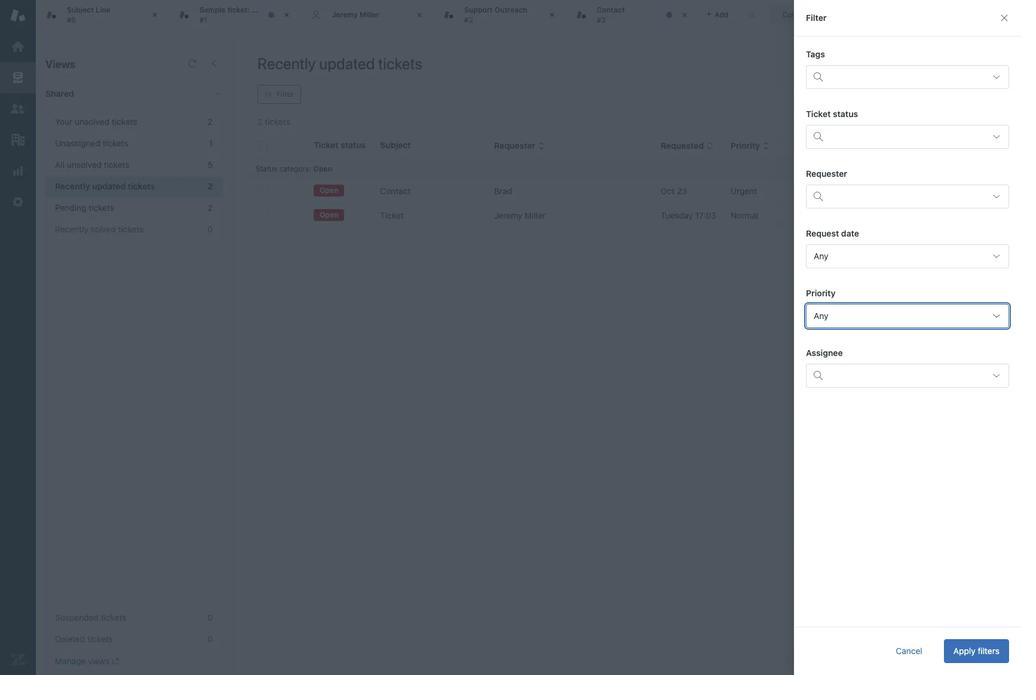 Task type: describe. For each thing, give the bounding box(es) containing it.
request date
[[806, 228, 860, 239]]

ticket for ticket
[[380, 210, 404, 221]]

0 vertical spatial recently updated tickets
[[258, 54, 423, 72]]

filter inside filter "button"
[[277, 90, 294, 99]]

#1
[[199, 15, 207, 24]]

cancel
[[896, 646, 923, 656]]

requested
[[661, 141, 704, 151]]

tuesday
[[661, 210, 693, 221]]

tags element
[[806, 65, 1010, 89]]

1 horizontal spatial updated
[[319, 54, 375, 72]]

0 horizontal spatial updated
[[92, 181, 126, 191]]

shared
[[45, 88, 74, 99]]

17:03
[[696, 210, 717, 221]]

recently solved tickets
[[55, 224, 144, 234]]

tickets up solved
[[89, 203, 114, 213]]

2 for pending tickets
[[208, 203, 213, 213]]

1 horizontal spatial jeremy miller
[[494, 210, 546, 221]]

apply filters
[[954, 646, 1000, 656]]

assignee inside filter "dialog"
[[806, 348, 843, 358]]

#3
[[597, 15, 606, 24]]

ticket
[[285, 5, 305, 14]]

brad
[[494, 186, 512, 196]]

2 close image from the left
[[679, 9, 691, 21]]

Ticket status field
[[830, 127, 984, 146]]

row containing contact
[[249, 179, 1013, 204]]

deleted
[[55, 634, 85, 644]]

ticket status
[[806, 109, 858, 119]]

miller inside row
[[525, 210, 546, 221]]

support
[[465, 5, 493, 14]]

apply
[[954, 646, 976, 656]]

views
[[45, 58, 75, 71]]

recently for 2
[[55, 181, 90, 191]]

23
[[677, 186, 687, 196]]

tab containing contact
[[566, 0, 698, 30]]

zendesk image
[[10, 652, 26, 668]]

sample ticket: meet the ticket #1
[[199, 5, 305, 24]]

tags
[[806, 49, 825, 59]]

solved
[[91, 224, 116, 234]]

organizations image
[[10, 132, 26, 148]]

2 for recently updated tickets
[[208, 181, 213, 191]]

tab containing subject line
[[36, 0, 168, 30]]

urgent
[[731, 186, 757, 196]]

all unsolved tickets
[[55, 160, 130, 170]]

subject for subject line #5
[[67, 5, 94, 14]]

meet
[[252, 5, 269, 14]]

close image inside jeremy miller "tab"
[[414, 9, 426, 21]]

collapse views pane image
[[209, 59, 219, 68]]

manage views link
[[55, 656, 119, 667]]

category:
[[280, 164, 312, 173]]

views
[[88, 656, 110, 667]]

0 vertical spatial open
[[314, 164, 332, 173]]

status category: open
[[256, 164, 332, 173]]

subject line #5
[[67, 5, 111, 24]]

contact #3
[[597, 5, 625, 24]]

2 for your unsolved tickets
[[208, 117, 213, 127]]

tickets down all unsolved tickets
[[128, 181, 155, 191]]

priority button
[[731, 141, 770, 151]]

apply filters button
[[944, 640, 1010, 664]]

jeremy inside row
[[494, 210, 523, 221]]

0 horizontal spatial recently updated tickets
[[55, 181, 155, 191]]

priority inside priority 'button'
[[731, 141, 761, 151]]

filter inside filter "dialog"
[[806, 13, 827, 23]]

normal
[[731, 210, 759, 221]]

conversations button
[[770, 5, 858, 24]]

#2
[[465, 15, 473, 24]]

suspended tickets
[[55, 613, 126, 623]]

unassigned
[[55, 138, 100, 148]]

status
[[833, 109, 858, 119]]

0 for suspended tickets
[[208, 613, 213, 623]]

recently for 0
[[55, 224, 88, 234]]

tickets down shared dropdown button
[[112, 117, 137, 127]]

ticket status element
[[806, 125, 1010, 149]]

ticket link
[[380, 210, 404, 222]]

open for ticket
[[320, 211, 339, 220]]

open for contact
[[320, 186, 339, 195]]

views image
[[10, 70, 26, 85]]

subject for subject
[[380, 140, 411, 150]]

3 close image from the left
[[546, 9, 558, 21]]

0 vertical spatial recently
[[258, 54, 316, 72]]

your
[[55, 117, 72, 127]]

sample
[[199, 5, 226, 14]]



Task type: vqa. For each thing, say whether or not it's contained in the screenshot.
'Talk' at the top right of page
no



Task type: locate. For each thing, give the bounding box(es) containing it.
0 horizontal spatial close image
[[281, 9, 293, 21]]

0 horizontal spatial assignee
[[806, 348, 843, 358]]

1 horizontal spatial subject
[[380, 140, 411, 150]]

1 close image from the left
[[281, 9, 293, 21]]

tab containing support outreach
[[433, 0, 566, 30]]

tuesday 17:03
[[661, 210, 717, 221]]

contact inside 'tabs' tab list
[[597, 5, 625, 14]]

1 2 from the top
[[208, 117, 213, 127]]

any for priority
[[814, 311, 829, 321]]

recently up pending
[[55, 181, 90, 191]]

0 vertical spatial contact
[[597, 5, 625, 14]]

subject up the contact link
[[380, 140, 411, 150]]

(opens in a new tab) image
[[110, 658, 119, 665]]

row
[[249, 179, 1013, 204], [249, 204, 1013, 228]]

1 tab from the left
[[36, 0, 168, 30]]

0 vertical spatial ticket
[[806, 109, 831, 119]]

filter dialog
[[794, 0, 1022, 675]]

1 vertical spatial updated
[[92, 181, 126, 191]]

tickets down 'tabs' tab list
[[378, 54, 423, 72]]

jeremy miller
[[332, 10, 379, 19], [494, 210, 546, 221]]

subject
[[67, 5, 94, 14], [380, 140, 411, 150]]

ticket:
[[228, 5, 250, 14]]

row down oct
[[249, 204, 1013, 228]]

1 horizontal spatial requester
[[806, 169, 848, 179]]

4 tab from the left
[[566, 0, 698, 30]]

1 any field from the top
[[806, 244, 1010, 268]]

priority inside filter "dialog"
[[806, 288, 836, 298]]

oct 23
[[661, 186, 687, 196]]

0 horizontal spatial close image
[[149, 9, 161, 21]]

close image
[[149, 9, 161, 21], [679, 9, 691, 21]]

1 row from the top
[[249, 179, 1013, 204]]

1 vertical spatial contact
[[380, 186, 411, 196]]

ticket for ticket status
[[806, 109, 831, 119]]

updated down all unsolved tickets
[[92, 181, 126, 191]]

requester element
[[806, 185, 1010, 209]]

5
[[208, 160, 213, 170]]

0 vertical spatial assignee
[[866, 141, 903, 151]]

support outreach #2
[[465, 5, 528, 24]]

2 row from the top
[[249, 204, 1013, 228]]

2 2 from the top
[[208, 181, 213, 191]]

tickets right solved
[[118, 224, 144, 234]]

cancel button
[[887, 640, 932, 664]]

0 horizontal spatial subject
[[67, 5, 94, 14]]

pending tickets
[[55, 203, 114, 213]]

0 horizontal spatial jeremy miller
[[332, 10, 379, 19]]

0 vertical spatial jeremy miller
[[332, 10, 379, 19]]

oct
[[661, 186, 675, 196]]

1 horizontal spatial assignee
[[866, 141, 903, 151]]

0 vertical spatial filter
[[806, 13, 827, 23]]

recently updated tickets down jeremy miller "tab"
[[258, 54, 423, 72]]

1 vertical spatial requester
[[806, 169, 848, 179]]

0 vertical spatial any field
[[806, 244, 1010, 268]]

ticket inside filter "dialog"
[[806, 109, 831, 119]]

1
[[209, 138, 213, 148]]

miller inside "tab"
[[360, 10, 379, 19]]

tab
[[36, 0, 168, 30], [168, 0, 305, 30], [433, 0, 566, 30], [566, 0, 698, 30]]

close image
[[281, 9, 293, 21], [414, 9, 426, 21], [546, 9, 558, 21]]

0
[[208, 224, 213, 234], [208, 613, 213, 623], [208, 634, 213, 644]]

tickets down the unassigned tickets at the left top of the page
[[104, 160, 130, 170]]

all
[[55, 160, 65, 170]]

0 vertical spatial 0
[[208, 224, 213, 234]]

manage views
[[55, 656, 110, 667]]

line
[[96, 5, 111, 14]]

jeremy
[[332, 10, 358, 19], [494, 210, 523, 221]]

assignee element
[[806, 364, 1010, 388]]

ticket left status
[[806, 109, 831, 119]]

updated down jeremy miller "tab"
[[319, 54, 375, 72]]

2 vertical spatial recently
[[55, 224, 88, 234]]

requester inside filter "dialog"
[[806, 169, 848, 179]]

1 horizontal spatial close image
[[414, 9, 426, 21]]

1 vertical spatial unsolved
[[67, 160, 102, 170]]

contact up #3
[[597, 5, 625, 14]]

main element
[[0, 0, 36, 675]]

tickets
[[378, 54, 423, 72], [112, 117, 137, 127], [103, 138, 128, 148], [104, 160, 130, 170], [128, 181, 155, 191], [89, 203, 114, 213], [118, 224, 144, 234], [101, 613, 126, 623], [87, 634, 113, 644]]

unassigned tickets
[[55, 138, 128, 148]]

requester
[[494, 141, 536, 151], [806, 169, 848, 179]]

0 vertical spatial updated
[[319, 54, 375, 72]]

assignee button
[[866, 141, 913, 151]]

row up tuesday
[[249, 179, 1013, 204]]

1 horizontal spatial miller
[[525, 210, 546, 221]]

1 vertical spatial jeremy
[[494, 210, 523, 221]]

3 tab from the left
[[433, 0, 566, 30]]

recently down pending
[[55, 224, 88, 234]]

pending
[[55, 203, 86, 213]]

outreach
[[495, 5, 528, 14]]

2 horizontal spatial close image
[[546, 9, 558, 21]]

tabs tab list
[[36, 0, 736, 30]]

the
[[271, 5, 283, 14]]

ticket
[[806, 109, 831, 119], [380, 210, 404, 221]]

1 horizontal spatial filter
[[806, 13, 827, 23]]

play
[[971, 60, 987, 71]]

shared heading
[[36, 76, 233, 112]]

requester button
[[494, 141, 545, 151]]

0 horizontal spatial jeremy
[[332, 10, 358, 19]]

miller
[[360, 10, 379, 19], [525, 210, 546, 221]]

tickets down your unsolved tickets on the left of the page
[[103, 138, 128, 148]]

1 vertical spatial 0
[[208, 613, 213, 623]]

close drawer image
[[1000, 13, 1010, 23]]

any
[[814, 251, 829, 261], [814, 311, 829, 321]]

jeremy inside "tab"
[[332, 10, 358, 19]]

1 vertical spatial recently
[[55, 181, 90, 191]]

assignee
[[866, 141, 903, 151], [806, 348, 843, 358]]

ceci june
[[866, 186, 904, 196]]

2
[[208, 117, 213, 127], [208, 181, 213, 191], [208, 203, 213, 213]]

contact for contact #3
[[597, 5, 625, 14]]

2 0 from the top
[[208, 613, 213, 623]]

jeremy miller inside "tab"
[[332, 10, 379, 19]]

1 horizontal spatial recently updated tickets
[[258, 54, 423, 72]]

admin image
[[10, 194, 26, 210]]

1 vertical spatial assignee
[[806, 348, 843, 358]]

2 any from the top
[[814, 311, 829, 321]]

tickets up 'deleted tickets'
[[101, 613, 126, 623]]

1 vertical spatial jeremy miller
[[494, 210, 546, 221]]

2 vertical spatial 0
[[208, 634, 213, 644]]

recently updated tickets
[[258, 54, 423, 72], [55, 181, 155, 191]]

1 vertical spatial any field
[[806, 304, 1010, 328]]

0 vertical spatial jeremy
[[332, 10, 358, 19]]

1 vertical spatial priority
[[806, 288, 836, 298]]

customers image
[[10, 101, 26, 117]]

manage
[[55, 656, 86, 667]]

subject up #5
[[67, 5, 94, 14]]

request
[[806, 228, 839, 239]]

1 horizontal spatial close image
[[679, 9, 691, 21]]

unsolved up the unassigned tickets at the left top of the page
[[75, 117, 109, 127]]

1 vertical spatial ticket
[[380, 210, 404, 221]]

your unsolved tickets
[[55, 117, 137, 127]]

0 for deleted tickets
[[208, 634, 213, 644]]

jeremy down brad
[[494, 210, 523, 221]]

filter button
[[258, 85, 301, 104]]

any field for request date
[[806, 244, 1010, 268]]

1 any from the top
[[814, 251, 829, 261]]

0 horizontal spatial requester
[[494, 141, 536, 151]]

contact for contact
[[380, 186, 411, 196]]

row containing ticket
[[249, 204, 1013, 228]]

0 horizontal spatial miller
[[360, 10, 379, 19]]

3 0 from the top
[[208, 634, 213, 644]]

0 horizontal spatial ticket
[[380, 210, 404, 221]]

0 horizontal spatial priority
[[731, 141, 761, 151]]

open
[[314, 164, 332, 173], [320, 186, 339, 195], [320, 211, 339, 220]]

ceci
[[866, 186, 883, 196]]

1 vertical spatial recently updated tickets
[[55, 181, 155, 191]]

0 vertical spatial miller
[[360, 10, 379, 19]]

refresh views pane image
[[188, 59, 197, 68]]

updated
[[319, 54, 375, 72], [92, 181, 126, 191]]

filter
[[806, 13, 827, 23], [277, 90, 294, 99]]

1 horizontal spatial ticket
[[806, 109, 831, 119]]

conversations
[[783, 10, 831, 19]]

unsolved down unassigned
[[67, 160, 102, 170]]

0 vertical spatial subject
[[67, 5, 94, 14]]

contact
[[597, 5, 625, 14], [380, 186, 411, 196]]

filters
[[978, 646, 1000, 656]]

ticket down the contact link
[[380, 210, 404, 221]]

recently up filter "button"
[[258, 54, 316, 72]]

june
[[886, 186, 904, 196]]

unsolved
[[75, 117, 109, 127], [67, 160, 102, 170]]

1 vertical spatial open
[[320, 186, 339, 195]]

unsolved for all
[[67, 160, 102, 170]]

1 horizontal spatial jeremy
[[494, 210, 523, 221]]

priority
[[731, 141, 761, 151], [806, 288, 836, 298]]

0 vertical spatial requester
[[494, 141, 536, 151]]

reporting image
[[10, 163, 26, 179]]

subject inside the subject line #5
[[67, 5, 94, 14]]

Any field
[[806, 244, 1010, 268], [806, 304, 1010, 328]]

0 vertical spatial 2
[[208, 117, 213, 127]]

1 vertical spatial miller
[[525, 210, 546, 221]]

unsolved for your
[[75, 117, 109, 127]]

requested button
[[661, 141, 714, 151]]

recently updated tickets down all unsolved tickets
[[55, 181, 155, 191]]

0 vertical spatial priority
[[731, 141, 761, 151]]

play button
[[947, 54, 998, 78]]

1 close image from the left
[[149, 9, 161, 21]]

#5
[[67, 15, 76, 24]]

1 vertical spatial any
[[814, 311, 829, 321]]

close image right the 'meet'
[[281, 9, 293, 21]]

close image left #2
[[414, 9, 426, 21]]

any field for priority
[[806, 304, 1010, 328]]

0 vertical spatial unsolved
[[75, 117, 109, 127]]

2 tab from the left
[[168, 0, 305, 30]]

1 horizontal spatial priority
[[806, 288, 836, 298]]

0 vertical spatial any
[[814, 251, 829, 261]]

1 0 from the top
[[208, 224, 213, 234]]

tab containing sample ticket: meet the ticket
[[168, 0, 305, 30]]

deleted tickets
[[55, 634, 113, 644]]

2 vertical spatial open
[[320, 211, 339, 220]]

0 for recently solved tickets
[[208, 224, 213, 234]]

1 vertical spatial subject
[[380, 140, 411, 150]]

get started image
[[10, 39, 26, 54]]

tickets up views
[[87, 634, 113, 644]]

assignee inside button
[[866, 141, 903, 151]]

recently
[[258, 54, 316, 72], [55, 181, 90, 191], [55, 224, 88, 234]]

shared button
[[36, 76, 201, 112]]

ticket inside row
[[380, 210, 404, 221]]

date
[[842, 228, 860, 239]]

2 vertical spatial 2
[[208, 203, 213, 213]]

requester inside button
[[494, 141, 536, 151]]

contact link
[[380, 185, 411, 197]]

1 horizontal spatial contact
[[597, 5, 625, 14]]

status
[[256, 164, 278, 173]]

2 any field from the top
[[806, 304, 1010, 328]]

any for request date
[[814, 251, 829, 261]]

zendesk support image
[[10, 8, 26, 23]]

1 vertical spatial 2
[[208, 181, 213, 191]]

jeremy miller tab
[[301, 0, 433, 30]]

3 2 from the top
[[208, 203, 213, 213]]

1 vertical spatial filter
[[277, 90, 294, 99]]

0 horizontal spatial contact
[[380, 186, 411, 196]]

contact up the ticket "link"
[[380, 186, 411, 196]]

2 close image from the left
[[414, 9, 426, 21]]

0 horizontal spatial filter
[[277, 90, 294, 99]]

jeremy right ticket
[[332, 10, 358, 19]]

suspended
[[55, 613, 99, 623]]

close image right outreach
[[546, 9, 558, 21]]



